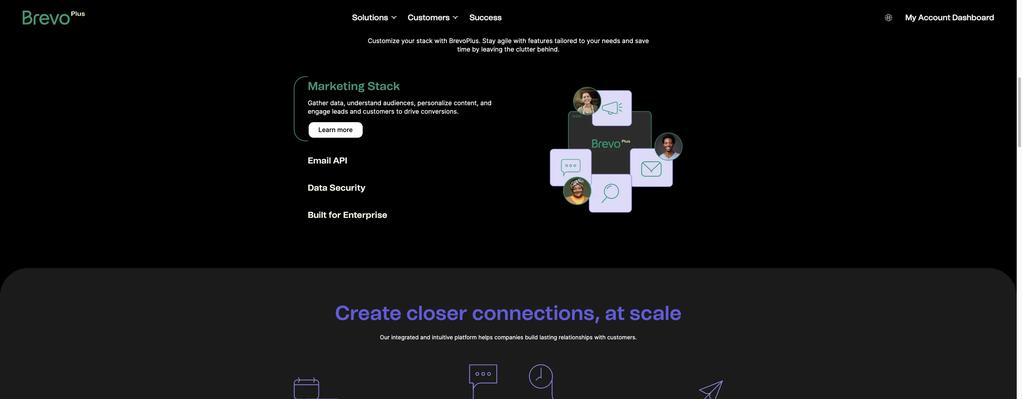 Task type: describe. For each thing, give the bounding box(es) containing it.
companies
[[495, 334, 523, 341]]

scale
[[630, 301, 682, 325]]

agile
[[498, 37, 512, 45]]

marketing stack
[[308, 80, 400, 93]]

our integrated and intuitive platform helps companies build lasting relationships with customers.
[[380, 334, 637, 341]]

customers
[[363, 108, 395, 115]]

lasting
[[540, 334, 557, 341]]

customers.
[[607, 334, 637, 341]]

and left intuitive
[[420, 334, 430, 341]]

create
[[335, 301, 402, 325]]

my account dashboard link
[[906, 13, 994, 23]]

customize your stack with brevoplus. stay agile with features tailored to your needs and save time by leaving the clutter behind.
[[368, 37, 649, 53]]

integrated
[[391, 334, 419, 341]]

customize
[[368, 37, 400, 45]]

dashboard
[[953, 13, 994, 22]]

platform
[[455, 334, 477, 341]]

my account dashboard
[[906, 13, 994, 22]]

marketing
[[308, 80, 365, 93]]

needs
[[602, 37, 620, 45]]

tailor
[[390, 0, 444, 6]]

helps
[[479, 334, 493, 341]]

with inside tailor your success with brevoplus
[[584, 0, 627, 6]]

built for enterprise
[[308, 210, 387, 220]]

my
[[906, 13, 917, 22]]

data security button
[[294, 180, 509, 196]]

api
[[333, 155, 347, 166]]

for
[[329, 210, 341, 220]]

behind.
[[537, 46, 560, 53]]

your for tailor
[[449, 0, 494, 6]]

save
[[635, 37, 649, 45]]

success
[[470, 13, 502, 22]]

learn more button
[[308, 122, 363, 139]]

intuitive
[[432, 334, 453, 341]]

solutions link
[[352, 13, 397, 23]]

learn
[[318, 126, 336, 134]]

account
[[918, 13, 951, 22]]

customers link
[[408, 13, 458, 23]]

email api
[[308, 155, 347, 166]]

brevoplus
[[459, 5, 558, 29]]

closer
[[406, 301, 467, 325]]

brevoplus.
[[449, 37, 481, 45]]

button image
[[885, 14, 892, 21]]

data,
[[330, 99, 345, 107]]

to inside gather data, understand audiences, personalize content, and engage leads and customers to drive conversions.
[[396, 108, 402, 115]]

built
[[308, 210, 327, 220]]

our
[[380, 334, 390, 341]]



Task type: vqa. For each thing, say whether or not it's contained in the screenshot.
Built for Enterprise Button
yes



Task type: locate. For each thing, give the bounding box(es) containing it.
and inside "customize your stack with brevoplus. stay agile with features tailored to your needs and save time by leaving the clutter behind."
[[622, 37, 633, 45]]

leads
[[332, 108, 348, 115]]

content,
[[454, 99, 479, 107]]

understand
[[347, 99, 381, 107]]

to
[[579, 37, 585, 45], [396, 108, 402, 115]]

leaving
[[481, 46, 503, 53]]

solutions
[[352, 13, 388, 22]]

clutter
[[516, 46, 536, 53]]

0 horizontal spatial to
[[396, 108, 402, 115]]

to right tailored
[[579, 37, 585, 45]]

learn more
[[318, 126, 353, 134]]

with
[[584, 0, 627, 6], [435, 37, 447, 45], [514, 37, 526, 45], [594, 334, 606, 341]]

and right content, on the top
[[480, 99, 492, 107]]

to down audiences,
[[396, 108, 402, 115]]

2 horizontal spatial your
[[587, 37, 600, 45]]

and left the "save"
[[622, 37, 633, 45]]

1 horizontal spatial your
[[449, 0, 494, 6]]

success link
[[470, 13, 502, 23]]

audiences,
[[383, 99, 416, 107]]

your for customize
[[401, 37, 415, 45]]

build
[[525, 334, 538, 341]]

connections,
[[472, 301, 600, 325]]

your left "needs"
[[587, 37, 600, 45]]

0 horizontal spatial your
[[401, 37, 415, 45]]

drive
[[404, 108, 419, 115]]

customers
[[408, 13, 450, 22]]

built for enterprise button
[[294, 207, 509, 223]]

stack
[[417, 37, 433, 45]]

0 vertical spatial to
[[579, 37, 585, 45]]

to inside "customize your stack with brevoplus. stay agile with features tailored to your needs and save time by leaving the clutter behind."
[[579, 37, 585, 45]]

security
[[330, 183, 365, 193]]

create closer connections, at scale
[[335, 301, 682, 325]]

data security
[[308, 183, 365, 193]]

stack
[[368, 80, 400, 93]]

home hero image image
[[545, 79, 687, 220]]

1 horizontal spatial to
[[579, 37, 585, 45]]

by
[[472, 46, 480, 53]]

relationships
[[559, 334, 593, 341]]

gather
[[308, 99, 328, 107]]

your
[[449, 0, 494, 6], [401, 37, 415, 45], [587, 37, 600, 45]]

1 vertical spatial to
[[396, 108, 402, 115]]

email
[[308, 155, 331, 166]]

your up success
[[449, 0, 494, 6]]

at
[[605, 301, 625, 325]]

gather data, understand audiences, personalize content, and engage leads and customers to drive conversions.
[[308, 99, 492, 115]]

and
[[622, 37, 633, 45], [480, 99, 492, 107], [350, 108, 361, 115], [420, 334, 430, 341]]

engage
[[308, 108, 330, 115]]

data
[[308, 183, 328, 193]]

time
[[457, 46, 470, 53]]

enterprise
[[343, 210, 387, 220]]

stay
[[482, 37, 496, 45]]

more
[[337, 126, 353, 134]]

your inside tailor your success with brevoplus
[[449, 0, 494, 6]]

your left stack
[[401, 37, 415, 45]]

email api button
[[294, 153, 509, 169]]

brevo image
[[23, 11, 85, 25]]

features
[[528, 37, 553, 45]]

conversions.
[[421, 108, 459, 115]]

tailored
[[555, 37, 577, 45]]

personalize
[[418, 99, 452, 107]]

success
[[498, 0, 579, 6]]

tailor your success with brevoplus
[[390, 0, 627, 29]]

the
[[504, 46, 514, 53]]

and down understand
[[350, 108, 361, 115]]



